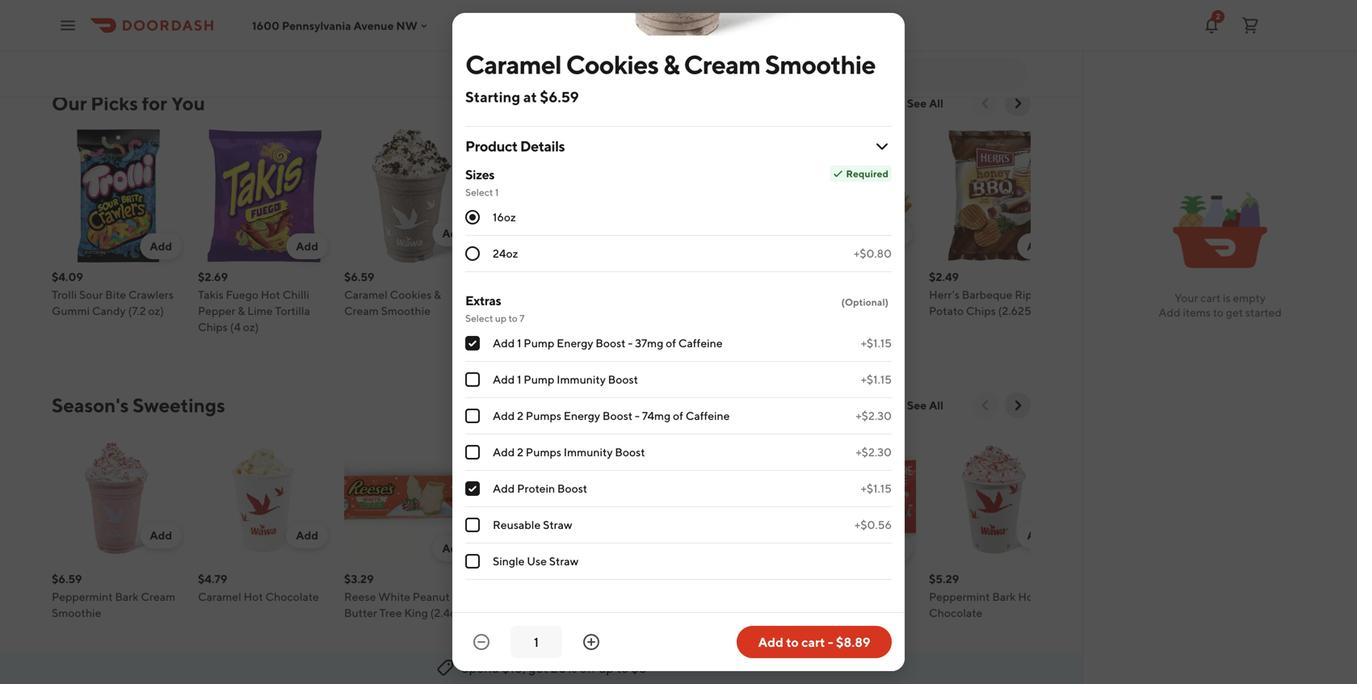 Task type: describe. For each thing, give the bounding box(es) containing it.
for
[[142, 92, 167, 115]]

0 vertical spatial straw
[[543, 518, 572, 532]]

cold
[[579, 590, 605, 603]]

haribo
[[637, 590, 671, 603]]

$5.49 for $5.49 honey smoked turkey hoagie
[[783, 270, 813, 284]]

(optional)
[[841, 296, 889, 308]]

candy inside the $4.09 trolli sour bite crawlers gummi candy (7.2 oz)
[[92, 304, 126, 317]]

reusable straw
[[493, 518, 572, 532]]

peanut for (3.27oz)
[[855, 590, 892, 603]]

(3.27oz)
[[838, 606, 879, 620]]

crawlers
[[128, 288, 174, 301]]

$5.49 honey smoked turkey hoagie
[[783, 270, 898, 317]]

(4
[[230, 320, 241, 334]]

caramel cookies & cream smoothie
[[465, 49, 876, 80]]

butter
[[344, 606, 377, 620]]

at
[[523, 88, 537, 105]]

caramel cookies & cream smoothie image
[[344, 129, 477, 263]]

single use straw
[[493, 555, 579, 568]]

of for 74mg
[[673, 409, 683, 422]]

select for extras
[[465, 313, 493, 324]]

all for our picks for you
[[929, 97, 944, 110]]

$4.79
[[198, 572, 227, 586]]

hot for chocolate
[[1018, 590, 1038, 603]]

gummi
[[52, 304, 90, 317]]

airheads
[[490, 288, 536, 301]]

reusable
[[493, 518, 541, 532]]

herr's barbeque ripple potato chips (2.625 oz) image
[[929, 129, 1062, 263]]

candy inside $3.89 airheads xtremes rainbow berry candy bites (6 oz)
[[568, 304, 602, 317]]

next button of carousel image
[[1010, 95, 1026, 111]]

+$0.80
[[854, 247, 892, 260]]

$3.29 haribo holiday gold bears (4oz)
[[637, 572, 741, 620]]

0 horizontal spatial get
[[528, 660, 548, 676]]

trolli sour bite crawlers gummi candy (7.2 oz) image
[[52, 129, 185, 263]]

product
[[465, 137, 518, 155]]

bark for cream
[[115, 590, 139, 603]]

items
[[1183, 306, 1211, 319]]

sizes select 1
[[465, 167, 499, 198]]

caramel cookies & cream smoothie dialog
[[452, 0, 905, 671]]

honey smoked turkey hoagie image
[[783, 129, 916, 263]]

get inside your cart is empty add items to get started
[[1226, 306, 1243, 319]]

1600
[[252, 19, 280, 32]]

add 1 pump immunity boost
[[493, 373, 638, 386]]

to inside button
[[786, 635, 799, 650]]

oz) inside $2.69 takis fuego hot chilli pepper & lime tortilla chips (4 oz)
[[243, 320, 259, 334]]

$6.39 peppermint bark cold brew
[[490, 572, 605, 620]]

select for sizes
[[465, 187, 493, 198]]

king
[[404, 606, 428, 620]]

16oz
[[493, 210, 516, 224]]

$6.59 for $6.59 caramel cookies & cream smoothie
[[344, 270, 374, 284]]

+$0.56
[[855, 518, 892, 532]]

turkey
[[863, 288, 898, 301]]

$3.29 for $3.29 m&m holiday peanut share size (3.27oz)
[[783, 572, 812, 586]]

2 for add 2 pumps energy boost - 74mg of caffeine
[[517, 409, 523, 422]]

chocolate inside $5.29 peppermint bark hot chocolate
[[929, 606, 983, 620]]

see all link for season's sweetings
[[897, 393, 953, 418]]

+$2.30 for add 2 pumps immunity boost
[[856, 445, 892, 459]]

$3.29 reese white peanut butter tree king (2.4oz)
[[344, 572, 466, 620]]

to left $5
[[616, 660, 629, 676]]

1600 pennsylvania avenue nw button
[[252, 19, 430, 32]]

notification bell image
[[1202, 16, 1221, 35]]

- for 74mg
[[635, 409, 640, 422]]

season's
[[52, 394, 129, 417]]

chips inside $2.69 takis fuego hot chilli pepper & lime tortilla chips (4 oz)
[[198, 320, 228, 334]]

cart inside button
[[801, 635, 825, 650]]

pump for immunity
[[524, 373, 554, 386]]

$5.29 peppermint bark hot chocolate
[[929, 572, 1038, 620]]

$15,
[[502, 660, 526, 676]]

previous button of carousel image
[[977, 95, 994, 111]]

none radio inside sizes group
[[465, 246, 480, 261]]

spend
[[461, 660, 499, 676]]

off
[[580, 660, 596, 676]]

$6.59 caramel cookies & cream smoothie
[[344, 270, 441, 317]]

oz) inside the $4.09 trolli sour bite crawlers gummi candy (7.2 oz)
[[148, 304, 164, 317]]

$5.29
[[929, 572, 959, 586]]

extras select up to 7
[[465, 293, 525, 324]]

sweetings
[[133, 394, 225, 417]]

picks
[[91, 92, 138, 115]]

honey
[[783, 288, 817, 301]]

boost right protein in the left bottom of the page
[[557, 482, 587, 495]]

reese white peanut butter tree king (2.4oz) image
[[344, 431, 477, 565]]

our picks for you
[[52, 92, 205, 115]]

bark for cold
[[554, 590, 577, 603]]

peppermint for $6.59
[[52, 590, 113, 603]]

$4.09
[[52, 270, 83, 284]]

oz) inside $2.49 herr's barbeque ripple potato chips (2.625 oz)
[[1034, 304, 1049, 317]]

tortilla
[[275, 304, 310, 317]]

started
[[1245, 306, 1282, 319]]

m&m holiday peanut share size (3.27oz) image
[[783, 431, 916, 565]]

20%
[[551, 660, 577, 676]]

1600 pennsylvania avenue nw
[[252, 19, 417, 32]]

$6.59 inside caramel cookies & cream smoothie dialog
[[540, 88, 579, 105]]

see all link for our picks for you
[[897, 90, 953, 116]]

see for our picks for you
[[907, 97, 927, 110]]

haribo holiday gold bears (4oz) image
[[637, 431, 770, 565]]

takis fuego hot chilli pepper & lime tortilla chips (4 oz) image
[[198, 129, 331, 263]]

peppermint for $6.39
[[490, 590, 551, 603]]

Current quantity is 1 number field
[[520, 633, 553, 651]]

chocolate inside the $4.79 caramel hot chocolate
[[265, 590, 319, 603]]

caffeine for add 1 pump energy boost - 37mg of caffeine
[[678, 336, 723, 350]]

bark for hot
[[992, 590, 1016, 603]]

next button of carousel image
[[1010, 397, 1026, 414]]

(4oz)
[[668, 606, 694, 620]]

chilli
[[283, 288, 309, 301]]

$5
[[631, 660, 647, 676]]

previous button of carousel image
[[977, 397, 994, 414]]

tree
[[379, 606, 402, 620]]

season's sweetings link
[[52, 393, 225, 418]]

holiday for size
[[813, 590, 853, 603]]

add inside your cart is empty add items to get started
[[1159, 306, 1181, 319]]

pennsylvania
[[282, 19, 351, 32]]

oz) inside $3.89 airheads xtremes rainbow berry candy bites (6 oz)
[[531, 320, 547, 334]]

(6
[[518, 320, 529, 334]]

add to cart - $8.89 button
[[737, 626, 892, 658]]

boost for add 2 pumps immunity boost
[[615, 445, 645, 459]]

boost for add 2 pumps energy boost - 74mg of caffeine
[[603, 409, 633, 422]]

caramel for $6.59 caramel cookies & cream smoothie
[[344, 288, 388, 301]]

1 vertical spatial up
[[599, 660, 614, 676]]

starting
[[465, 88, 520, 105]]

cookies inside $6.59 caramel cookies & cream smoothie
[[390, 288, 432, 301]]

reese
[[344, 590, 376, 603]]

$3.89 airheads xtremes rainbow berry candy bites (6 oz)
[[490, 270, 602, 334]]

immunity for pump
[[557, 373, 606, 386]]

$3.29 for $3.29 haribo holiday gold bears (4oz)
[[637, 572, 666, 586]]

cookies inside caramel cookies & cream smoothie dialog
[[566, 49, 658, 80]]

chips inside $2.49 herr's barbeque ripple potato chips (2.625 oz)
[[966, 304, 996, 317]]

to inside extras select up to 7
[[508, 313, 518, 324]]

all for season's sweetings
[[929, 399, 944, 412]]

product details
[[465, 137, 565, 155]]

caramel inside dialog
[[465, 49, 561, 80]]

caramel for $4.79 caramel hot chocolate
[[198, 590, 241, 603]]

$3.89
[[490, 270, 520, 284]]

takis
[[198, 288, 223, 301]]

1 vertical spatial straw
[[549, 555, 579, 568]]

nw
[[396, 19, 417, 32]]

peanut for king
[[413, 590, 450, 603]]

barbeque
[[962, 288, 1012, 301]]

cream for $6.59 peppermint bark cream smoothie
[[141, 590, 175, 603]]

add to cart - $8.89
[[758, 635, 870, 650]]

size
[[815, 606, 836, 620]]

required
[[846, 168, 889, 179]]

$4.79 caramel hot chocolate
[[198, 572, 319, 603]]

smoothie inside $6.59 caramel cookies & cream smoothie
[[381, 304, 431, 317]]

$3.29 for $3.29 reese white peanut butter tree king (2.4oz)
[[344, 572, 374, 586]]

- inside button
[[828, 635, 833, 650]]

our
[[52, 92, 87, 115]]

immunity for pumps
[[564, 445, 613, 459]]

$2.49
[[929, 270, 959, 284]]

protein
[[517, 482, 555, 495]]

boost for add 1 pump immunity boost
[[608, 373, 638, 386]]

m&m
[[783, 590, 811, 603]]

& inside $2.69 takis fuego hot chilli pepper & lime tortilla chips (4 oz)
[[238, 304, 245, 317]]



Task type: vqa. For each thing, say whether or not it's contained in the screenshot.


Task type: locate. For each thing, give the bounding box(es) containing it.
1 peppermint from the left
[[52, 590, 113, 603]]

None radio
[[465, 246, 480, 261]]

hoagie
[[783, 304, 820, 317]]

chocolate down $5.29
[[929, 606, 983, 620]]

$3.29 up reese
[[344, 572, 374, 586]]

select down sizes
[[465, 187, 493, 198]]

holiday inside $3.29 m&m holiday peanut share size (3.27oz)
[[813, 590, 853, 603]]

2 vertical spatial cream
[[141, 590, 175, 603]]

1 vertical spatial pump
[[524, 373, 554, 386]]

berry
[[538, 304, 566, 317]]

1 vertical spatial see all link
[[897, 393, 953, 418]]

immunity down add 2 pumps energy boost - 74mg of caffeine
[[564, 445, 613, 459]]

1 $3.29 from the left
[[344, 572, 374, 586]]

$6.59 inside $6.59 caramel cookies & cream smoothie
[[344, 270, 374, 284]]

0 horizontal spatial up
[[495, 313, 507, 324]]

2 horizontal spatial smoothie
[[765, 49, 876, 80]]

1 horizontal spatial peppermint
[[490, 590, 551, 603]]

1 horizontal spatial -
[[635, 409, 640, 422]]

1 horizontal spatial holiday
[[813, 590, 853, 603]]

0 vertical spatial $6.59
[[540, 88, 579, 105]]

1 vertical spatial cookies
[[390, 288, 432, 301]]

energy for pump
[[557, 336, 593, 350]]

peppermint bark cream smoothie image
[[52, 431, 185, 565]]

caffeine right 37mg
[[678, 336, 723, 350]]

1 vertical spatial chocolate
[[929, 606, 983, 620]]

0 vertical spatial pumps
[[526, 409, 561, 422]]

2 pump from the top
[[524, 373, 554, 386]]

0 horizontal spatial chips
[[198, 320, 228, 334]]

cream inside $6.59 caramel cookies & cream smoothie
[[344, 304, 379, 317]]

select inside extras select up to 7
[[465, 313, 493, 324]]

straw
[[543, 518, 572, 532], [549, 555, 579, 568]]

smoothie for caramel cookies & cream smoothie
[[765, 49, 876, 80]]

0 vertical spatial +$2.30
[[856, 409, 892, 422]]

product details button
[[465, 127, 892, 166]]

pumps for energy
[[526, 409, 561, 422]]

$5.49 for $5.49
[[637, 270, 667, 284]]

0 horizontal spatial &
[[238, 304, 245, 317]]

0 horizontal spatial caramel
[[198, 590, 241, 603]]

2 up protein in the left bottom of the page
[[517, 445, 523, 459]]

add
[[442, 227, 464, 240], [735, 227, 757, 240], [881, 227, 903, 240], [150, 240, 172, 253], [296, 240, 318, 253], [1027, 240, 1049, 253], [1159, 306, 1181, 319], [493, 336, 515, 350], [493, 373, 515, 386], [493, 409, 515, 422], [493, 445, 515, 459], [493, 482, 515, 495], [150, 529, 172, 542], [296, 529, 318, 542], [588, 529, 611, 542], [1027, 529, 1049, 542], [442, 542, 464, 555], [735, 542, 757, 555], [881, 542, 903, 555], [758, 635, 784, 650]]

1 vertical spatial -
[[635, 409, 640, 422]]

2 +$2.30 from the top
[[856, 445, 892, 459]]

season's sweetings
[[52, 394, 225, 417]]

$5.49 up 37mg
[[637, 270, 667, 284]]

0 vertical spatial select
[[465, 187, 493, 198]]

all
[[929, 97, 944, 110], [929, 399, 944, 412]]

of for 37mg
[[666, 336, 676, 350]]

2 all from the top
[[929, 399, 944, 412]]

0 horizontal spatial smoothie
[[52, 606, 101, 620]]

caramel down $4.79
[[198, 590, 241, 603]]

1 horizontal spatial &
[[434, 288, 441, 301]]

3 $3.29 from the left
[[783, 572, 812, 586]]

peppermint for $5.29
[[929, 590, 990, 603]]

2 vertical spatial -
[[828, 635, 833, 650]]

1 vertical spatial see all
[[907, 399, 944, 412]]

pumps up add protein boost
[[526, 445, 561, 459]]

chips down the pepper
[[198, 320, 228, 334]]

1 vertical spatial caffeine
[[686, 409, 730, 422]]

0 items, open order cart image
[[1241, 16, 1260, 35]]

boost
[[596, 336, 626, 350], [608, 373, 638, 386], [603, 409, 633, 422], [615, 445, 645, 459], [557, 482, 587, 495]]

1 vertical spatial cream
[[344, 304, 379, 317]]

2 vertical spatial &
[[238, 304, 245, 317]]

2 horizontal spatial -
[[828, 635, 833, 650]]

1 vertical spatial &
[[434, 288, 441, 301]]

chocolate left reese
[[265, 590, 319, 603]]

0 vertical spatial chips
[[966, 304, 996, 317]]

0 vertical spatial cream
[[684, 49, 760, 80]]

see left previous button of carousel image
[[907, 399, 927, 412]]

smoothie for $6.59 peppermint bark cream smoothie
[[52, 606, 101, 620]]

2 see from the top
[[907, 399, 927, 412]]

up
[[495, 313, 507, 324], [599, 660, 614, 676]]

$3.29 inside $3.29 m&m holiday peanut share size (3.27oz)
[[783, 572, 812, 586]]

see for season's sweetings
[[907, 399, 927, 412]]

3 peppermint from the left
[[929, 590, 990, 603]]

37mg
[[635, 336, 663, 350]]

2 candy from the left
[[568, 304, 602, 317]]

0 vertical spatial immunity
[[557, 373, 606, 386]]

energy for pumps
[[564, 409, 600, 422]]

0 vertical spatial -
[[628, 336, 633, 350]]

boost left the "74mg"
[[603, 409, 633, 422]]

avenue
[[354, 19, 394, 32]]

2 horizontal spatial &
[[663, 49, 679, 80]]

straw right use
[[549, 555, 579, 568]]

peanut inside $3.29 m&m holiday peanut share size (3.27oz)
[[855, 590, 892, 603]]

cart
[[1201, 291, 1221, 305], [801, 635, 825, 650]]

None checkbox
[[465, 372, 480, 387], [465, 445, 480, 460], [465, 372, 480, 387], [465, 445, 480, 460]]

2 horizontal spatial caramel
[[465, 49, 561, 80]]

brew
[[490, 606, 517, 620]]

1 bark from the left
[[115, 590, 139, 603]]

2 horizontal spatial cream
[[684, 49, 760, 80]]

select
[[465, 187, 493, 198], [465, 313, 493, 324]]

cart left is
[[1201, 291, 1221, 305]]

potato
[[929, 304, 964, 317]]

& inside $6.59 caramel cookies & cream smoothie
[[434, 288, 441, 301]]

holiday for (4oz)
[[674, 590, 713, 603]]

1 pumps from the top
[[526, 409, 561, 422]]

hot inside $2.69 takis fuego hot chilli pepper & lime tortilla chips (4 oz)
[[261, 288, 280, 301]]

2 horizontal spatial bark
[[992, 590, 1016, 603]]

2 vertical spatial +$1.15
[[861, 482, 892, 495]]

1 +$2.30 from the top
[[856, 409, 892, 422]]

1 vertical spatial all
[[929, 399, 944, 412]]

caffeine right the "74mg"
[[686, 409, 730, 422]]

caramel
[[465, 49, 561, 80], [344, 288, 388, 301], [198, 590, 241, 603]]

holiday up size
[[813, 590, 853, 603]]

see all left previous button of carousel image
[[907, 399, 944, 412]]

- left $8.89
[[828, 635, 833, 650]]

straw down add protein boost
[[543, 518, 572, 532]]

sour
[[79, 288, 103, 301]]

2 see all link from the top
[[897, 393, 953, 418]]

caramel inside the $4.79 caramel hot chocolate
[[198, 590, 241, 603]]

chocolate
[[265, 590, 319, 603], [929, 606, 983, 620]]

sizes group
[[465, 166, 892, 272]]

2 holiday from the left
[[813, 590, 853, 603]]

0 vertical spatial up
[[495, 313, 507, 324]]

peppermint bark cold brew image
[[490, 431, 624, 565]]

pump for energy
[[524, 336, 554, 350]]

to down is
[[1213, 306, 1224, 319]]

2
[[1216, 12, 1220, 21], [517, 409, 523, 422], [517, 445, 523, 459]]

to left 7
[[508, 313, 518, 324]]

0 vertical spatial +$1.15
[[861, 336, 892, 350]]

2 $5.49 from the left
[[783, 270, 813, 284]]

$6.59 inside the $6.59 peppermint bark cream smoothie
[[52, 572, 82, 586]]

2 pumps from the top
[[526, 445, 561, 459]]

3 +$1.15 from the top
[[861, 482, 892, 495]]

of
[[666, 336, 676, 350], [673, 409, 683, 422]]

airheads xtremes rainbow berry candy bites (6 oz) image
[[490, 129, 624, 263]]

cream inside dialog
[[684, 49, 760, 80]]

pumps for immunity
[[526, 445, 561, 459]]

of right 37mg
[[666, 336, 676, 350]]

peppermint inside the $6.59 peppermint bark cream smoothie
[[52, 590, 113, 603]]

see down search wawa search field
[[907, 97, 927, 110]]

boost down add 2 pumps energy boost - 74mg of caffeine
[[615, 445, 645, 459]]

use
[[527, 555, 547, 568]]

italian hoagie image
[[637, 129, 770, 263]]

1 +$1.15 from the top
[[861, 336, 892, 350]]

$2.49 herr's barbeque ripple potato chips (2.625 oz)
[[929, 270, 1049, 317]]

2 for add 2 pumps immunity boost
[[517, 445, 523, 459]]

$3.29 inside $3.29 haribo holiday gold bears (4oz)
[[637, 572, 666, 586]]

hot inside the $4.79 caramel hot chocolate
[[244, 590, 263, 603]]

$4.09 trolli sour bite crawlers gummi candy (7.2 oz)
[[52, 270, 174, 317]]

get down is
[[1226, 306, 1243, 319]]

to inside your cart is empty add items to get started
[[1213, 306, 1224, 319]]

0 vertical spatial energy
[[557, 336, 593, 350]]

see
[[907, 97, 927, 110], [907, 399, 927, 412]]

1 vertical spatial energy
[[564, 409, 600, 422]]

24oz
[[493, 247, 518, 260]]

cookies
[[566, 49, 658, 80], [390, 288, 432, 301]]

select inside sizes select 1
[[465, 187, 493, 198]]

of right the "74mg"
[[673, 409, 683, 422]]

2 peanut from the left
[[855, 590, 892, 603]]

peppermint inside the $6.39 peppermint bark cold brew
[[490, 590, 551, 603]]

2 see all from the top
[[907, 399, 944, 412]]

0 horizontal spatial peanut
[[413, 590, 450, 603]]

caramel right chilli
[[344, 288, 388, 301]]

&
[[663, 49, 679, 80], [434, 288, 441, 301], [238, 304, 245, 317]]

2 left 0 items, open order cart image at the top right of the page
[[1216, 12, 1220, 21]]

$2.69 takis fuego hot chilli pepper & lime tortilla chips (4 oz)
[[198, 270, 310, 334]]

cream for caramel cookies & cream smoothie
[[684, 49, 760, 80]]

boost up add 2 pumps energy boost - 74mg of caffeine
[[608, 373, 638, 386]]

+$1.15 for immunity
[[861, 373, 892, 386]]

your cart is empty add items to get started
[[1159, 291, 1282, 319]]

sizes
[[465, 167, 494, 182]]

cart down size
[[801, 635, 825, 650]]

0 horizontal spatial chocolate
[[265, 590, 319, 603]]

peanut up (3.27oz)
[[855, 590, 892, 603]]

single
[[493, 555, 525, 568]]

2 vertical spatial caramel
[[198, 590, 241, 603]]

16oz radio
[[465, 210, 480, 225]]

Search Wawa search field
[[782, 65, 1015, 83]]

2 peppermint from the left
[[490, 590, 551, 603]]

1 horizontal spatial chocolate
[[929, 606, 983, 620]]

$6.59 for $6.59 peppermint bark cream smoothie
[[52, 572, 82, 586]]

1 horizontal spatial cream
[[344, 304, 379, 317]]

0 vertical spatial 1
[[495, 187, 499, 198]]

0 vertical spatial cookies
[[566, 49, 658, 80]]

see all link down search wawa search field
[[897, 90, 953, 116]]

+$1.15 for energy
[[861, 336, 892, 350]]

0 horizontal spatial peppermint
[[52, 590, 113, 603]]

white
[[378, 590, 410, 603]]

2 horizontal spatial peppermint
[[929, 590, 990, 603]]

$6.59 peppermint bark cream smoothie
[[52, 572, 175, 620]]

1 holiday from the left
[[674, 590, 713, 603]]

hot for chilli
[[261, 288, 280, 301]]

caramel inside $6.59 caramel cookies & cream smoothie
[[344, 288, 388, 301]]

1 see from the top
[[907, 97, 927, 110]]

1 all from the top
[[929, 97, 944, 110]]

$5.49
[[637, 270, 667, 284], [783, 270, 813, 284]]

& inside dialog
[[663, 49, 679, 80]]

2 horizontal spatial $3.29
[[783, 572, 812, 586]]

holiday up the (4oz) on the bottom of page
[[674, 590, 713, 603]]

1 horizontal spatial cart
[[1201, 291, 1221, 305]]

1 vertical spatial caramel
[[344, 288, 388, 301]]

lime
[[247, 304, 273, 317]]

see all for our picks for you
[[907, 97, 944, 110]]

peppermint
[[52, 590, 113, 603], [490, 590, 551, 603], [929, 590, 990, 603]]

2 +$1.15 from the top
[[861, 373, 892, 386]]

$8.89
[[836, 635, 870, 650]]

2 vertical spatial 2
[[517, 445, 523, 459]]

0 horizontal spatial -
[[628, 336, 633, 350]]

1 vertical spatial chips
[[198, 320, 228, 334]]

1 vertical spatial smoothie
[[381, 304, 431, 317]]

oz) down crawlers
[[148, 304, 164, 317]]

0 vertical spatial smoothie
[[765, 49, 876, 80]]

0 vertical spatial caramel
[[465, 49, 561, 80]]

2 horizontal spatial $6.59
[[540, 88, 579, 105]]

$3.29 inside $3.29 reese white peanut butter tree king (2.4oz)
[[344, 572, 374, 586]]

0 vertical spatial 2
[[1216, 12, 1220, 21]]

boost for add 1 pump energy boost - 37mg of caffeine
[[596, 336, 626, 350]]

smoothie inside the $6.59 peppermint bark cream smoothie
[[52, 606, 101, 620]]

1 horizontal spatial $6.59
[[344, 270, 374, 284]]

smoothie
[[765, 49, 876, 80], [381, 304, 431, 317], [52, 606, 101, 620]]

1 horizontal spatial cookies
[[566, 49, 658, 80]]

see all
[[907, 97, 944, 110], [907, 399, 944, 412]]

peanut
[[413, 590, 450, 603], [855, 590, 892, 603]]

peppermint bark hot chocolate image
[[929, 431, 1062, 565]]

boost left 37mg
[[596, 336, 626, 350]]

herr's
[[929, 288, 960, 301]]

all down search wawa search field
[[929, 97, 944, 110]]

all left previous button of carousel image
[[929, 399, 944, 412]]

add 2 pumps energy boost - 74mg of caffeine
[[493, 409, 730, 422]]

Single Use Straw checkbox
[[465, 554, 480, 569]]

xtremes
[[538, 288, 582, 301]]

candy down xtremes
[[568, 304, 602, 317]]

1 vertical spatial cart
[[801, 635, 825, 650]]

None checkbox
[[465, 336, 480, 351], [465, 409, 480, 423], [465, 481, 480, 496], [465, 518, 480, 532], [465, 336, 480, 351], [465, 409, 480, 423], [465, 481, 480, 496], [465, 518, 480, 532]]

2 select from the top
[[465, 313, 493, 324]]

cream inside the $6.59 peppermint bark cream smoothie
[[141, 590, 175, 603]]

peanut inside $3.29 reese white peanut butter tree king (2.4oz)
[[413, 590, 450, 603]]

$3.29 m&m holiday peanut share size (3.27oz)
[[783, 572, 892, 620]]

bears
[[637, 606, 665, 620]]

1 candy from the left
[[92, 304, 126, 317]]

immunity down the add 1 pump energy boost - 37mg of caffeine
[[557, 373, 606, 386]]

chips
[[966, 304, 996, 317], [198, 320, 228, 334]]

0 horizontal spatial bark
[[115, 590, 139, 603]]

up right off in the bottom of the page
[[599, 660, 614, 676]]

1 inside sizes select 1
[[495, 187, 499, 198]]

1 horizontal spatial $5.49
[[783, 270, 813, 284]]

see all link left previous button of carousel image
[[897, 393, 953, 418]]

share
[[783, 606, 812, 620]]

1 for add 1 pump immunity boost
[[517, 373, 521, 386]]

gold
[[715, 590, 741, 603]]

hot inside $5.29 peppermint bark hot chocolate
[[1018, 590, 1038, 603]]

candy
[[92, 304, 126, 317], [568, 304, 602, 317]]

2 vertical spatial 1
[[517, 373, 521, 386]]

+$2.30 for add 2 pumps energy boost - 74mg of caffeine
[[856, 409, 892, 422]]

- for 37mg
[[628, 336, 633, 350]]

1 see all link from the top
[[897, 90, 953, 116]]

0 vertical spatial see
[[907, 97, 927, 110]]

0 vertical spatial see all
[[907, 97, 944, 110]]

1 vertical spatial of
[[673, 409, 683, 422]]

caramel up starting at $6.59
[[465, 49, 561, 80]]

0 vertical spatial of
[[666, 336, 676, 350]]

immunity
[[557, 373, 606, 386], [564, 445, 613, 459]]

- left the "74mg"
[[635, 409, 640, 422]]

smoothie inside dialog
[[765, 49, 876, 80]]

trolli
[[52, 288, 77, 301]]

to down the share
[[786, 635, 799, 650]]

2 down add 1 pump immunity boost on the left bottom of page
[[517, 409, 523, 422]]

0 horizontal spatial $5.49
[[637, 270, 667, 284]]

0 horizontal spatial cart
[[801, 635, 825, 650]]

bark inside the $6.59 peppermint bark cream smoothie
[[115, 590, 139, 603]]

1 vertical spatial immunity
[[564, 445, 613, 459]]

starting at $6.59
[[465, 88, 579, 105]]

oz) right the (4
[[243, 320, 259, 334]]

peppermint inside $5.29 peppermint bark hot chocolate
[[929, 590, 990, 603]]

decrease quantity by 1 image
[[472, 633, 491, 652]]

1
[[495, 187, 499, 198], [517, 336, 521, 350], [517, 373, 521, 386]]

pumps down add 1 pump immunity boost on the left bottom of page
[[526, 409, 561, 422]]

0 horizontal spatial holiday
[[674, 590, 713, 603]]

2 vertical spatial smoothie
[[52, 606, 101, 620]]

1 horizontal spatial $3.29
[[637, 572, 666, 586]]

is
[[1223, 291, 1231, 305]]

0 vertical spatial &
[[663, 49, 679, 80]]

peanut up king
[[413, 590, 450, 603]]

oz) down ripple
[[1034, 304, 1049, 317]]

3 bark from the left
[[992, 590, 1016, 603]]

bark inside $5.29 peppermint bark hot chocolate
[[992, 590, 1016, 603]]

1 vertical spatial select
[[465, 313, 493, 324]]

add protein boost
[[493, 482, 587, 495]]

oz) right "(6"
[[531, 320, 547, 334]]

$2.69
[[198, 270, 228, 284]]

fuego
[[226, 288, 258, 301]]

your
[[1175, 291, 1198, 305]]

open menu image
[[58, 16, 78, 35]]

cart inside your cart is empty add items to get started
[[1201, 291, 1221, 305]]

1 horizontal spatial caramel
[[344, 288, 388, 301]]

- left 37mg
[[628, 336, 633, 350]]

1 horizontal spatial candy
[[568, 304, 602, 317]]

$3.29 up haribo
[[637, 572, 666, 586]]

1 vertical spatial +$1.15
[[861, 373, 892, 386]]

select down extras on the left of page
[[465, 313, 493, 324]]

holiday inside $3.29 haribo holiday gold bears (4oz)
[[674, 590, 713, 603]]

candy down bite
[[92, 304, 126, 317]]

1 vertical spatial 1
[[517, 336, 521, 350]]

0 vertical spatial all
[[929, 97, 944, 110]]

caffeine for add 2 pumps energy boost - 74mg of caffeine
[[686, 409, 730, 422]]

spend $15, get 20% off up to $5
[[461, 660, 647, 676]]

0 vertical spatial chocolate
[[265, 590, 319, 603]]

(7.2
[[128, 304, 146, 317]]

1 horizontal spatial bark
[[554, 590, 577, 603]]

see all for season's sweetings
[[907, 399, 944, 412]]

extras group
[[465, 292, 892, 580]]

get right $15,
[[528, 660, 548, 676]]

1 select from the top
[[465, 187, 493, 198]]

add 1 pump energy boost - 37mg of caffeine
[[493, 336, 723, 350]]

1 horizontal spatial chips
[[966, 304, 996, 317]]

$6.39
[[490, 572, 520, 586]]

1 vertical spatial see
[[907, 399, 927, 412]]

1 see all from the top
[[907, 97, 944, 110]]

pump
[[524, 336, 554, 350], [524, 373, 554, 386]]

(2.4oz)
[[430, 606, 466, 620]]

energy up "add 2 pumps immunity boost"
[[564, 409, 600, 422]]

up left 7
[[495, 313, 507, 324]]

2 bark from the left
[[554, 590, 577, 603]]

1 for add 1 pump energy boost - 37mg of caffeine
[[517, 336, 521, 350]]

0 horizontal spatial $3.29
[[344, 572, 374, 586]]

see all link
[[897, 90, 953, 116], [897, 393, 953, 418]]

energy up add 1 pump immunity boost on the left bottom of page
[[557, 336, 593, 350]]

ripple
[[1015, 288, 1048, 301]]

extras
[[465, 293, 501, 308]]

1 pump from the top
[[524, 336, 554, 350]]

1 vertical spatial 2
[[517, 409, 523, 422]]

0 horizontal spatial cream
[[141, 590, 175, 603]]

0 horizontal spatial cookies
[[390, 288, 432, 301]]

$5.49 up honey
[[783, 270, 813, 284]]

add 2 pumps immunity boost
[[493, 445, 645, 459]]

$3.29 up m&m
[[783, 572, 812, 586]]

up inside extras select up to 7
[[495, 313, 507, 324]]

0 horizontal spatial candy
[[92, 304, 126, 317]]

0 vertical spatial cart
[[1201, 291, 1221, 305]]

2 $3.29 from the left
[[637, 572, 666, 586]]

$5.49 inside $5.49 honey smoked turkey hoagie
[[783, 270, 813, 284]]

empty
[[1233, 291, 1266, 305]]

rainbow
[[490, 304, 536, 317]]

1 $5.49 from the left
[[637, 270, 667, 284]]

caramel hot chocolate image
[[198, 431, 331, 565]]

1 horizontal spatial peanut
[[855, 590, 892, 603]]

see all down search wawa search field
[[907, 97, 944, 110]]

bark inside the $6.39 peppermint bark cold brew
[[554, 590, 577, 603]]

chips down barbeque
[[966, 304, 996, 317]]

add inside button
[[758, 635, 784, 650]]

0 vertical spatial see all link
[[897, 90, 953, 116]]

1 peanut from the left
[[413, 590, 450, 603]]

increase quantity by 1 image
[[582, 633, 601, 652]]



